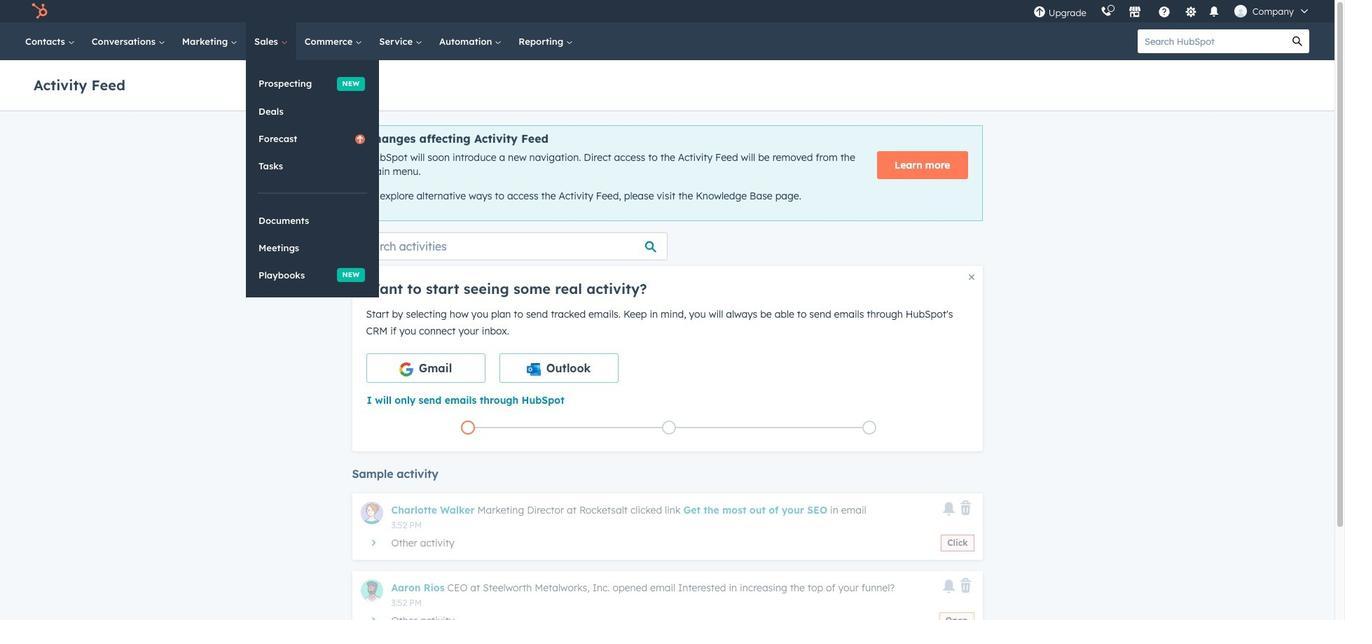 Task type: vqa. For each thing, say whether or not it's contained in the screenshot.
search hubspot search field
yes



Task type: locate. For each thing, give the bounding box(es) containing it.
Search activities search field
[[352, 232, 667, 260]]

marketplaces image
[[1129, 6, 1141, 19]]

sales menu
[[246, 60, 379, 298]]

menu
[[1026, 0, 1318, 22]]

None checkbox
[[366, 354, 485, 383]]

jacob simon image
[[1234, 5, 1247, 18]]

list
[[367, 418, 970, 438]]

onboarding.steps.finalstep.title image
[[866, 425, 873, 433]]

None checkbox
[[499, 354, 618, 383]]

Search HubSpot search field
[[1138, 29, 1286, 53]]



Task type: describe. For each thing, give the bounding box(es) containing it.
onboarding.steps.sendtrackedemailingmail.title image
[[665, 425, 672, 433]]

close image
[[969, 274, 974, 280]]



